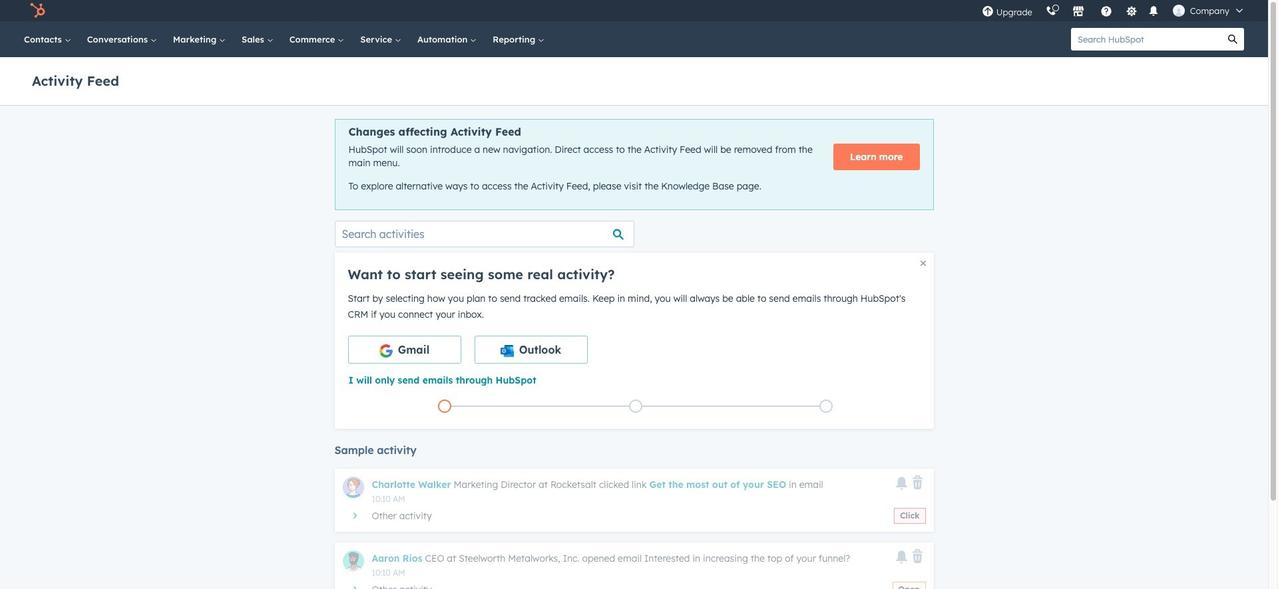 Task type: vqa. For each thing, say whether or not it's contained in the screenshot.
first Press to sort. ELEMENT Press to sort. icon
no



Task type: describe. For each thing, give the bounding box(es) containing it.
marketplaces image
[[1073, 6, 1085, 18]]



Task type: locate. For each thing, give the bounding box(es) containing it.
Search activities search field
[[335, 221, 634, 248]]

onboarding.steps.sendtrackedemailingmail.title image
[[632, 404, 639, 411]]

None checkbox
[[348, 336, 461, 364], [474, 336, 588, 364], [348, 336, 461, 364], [474, 336, 588, 364]]

Search HubSpot search field
[[1071, 28, 1222, 51]]

close image
[[921, 261, 926, 266]]

jacob simon image
[[1173, 5, 1185, 17]]

menu
[[975, 0, 1252, 21]]

onboarding.steps.finalstep.title image
[[823, 404, 830, 411]]

list
[[349, 397, 922, 416]]



